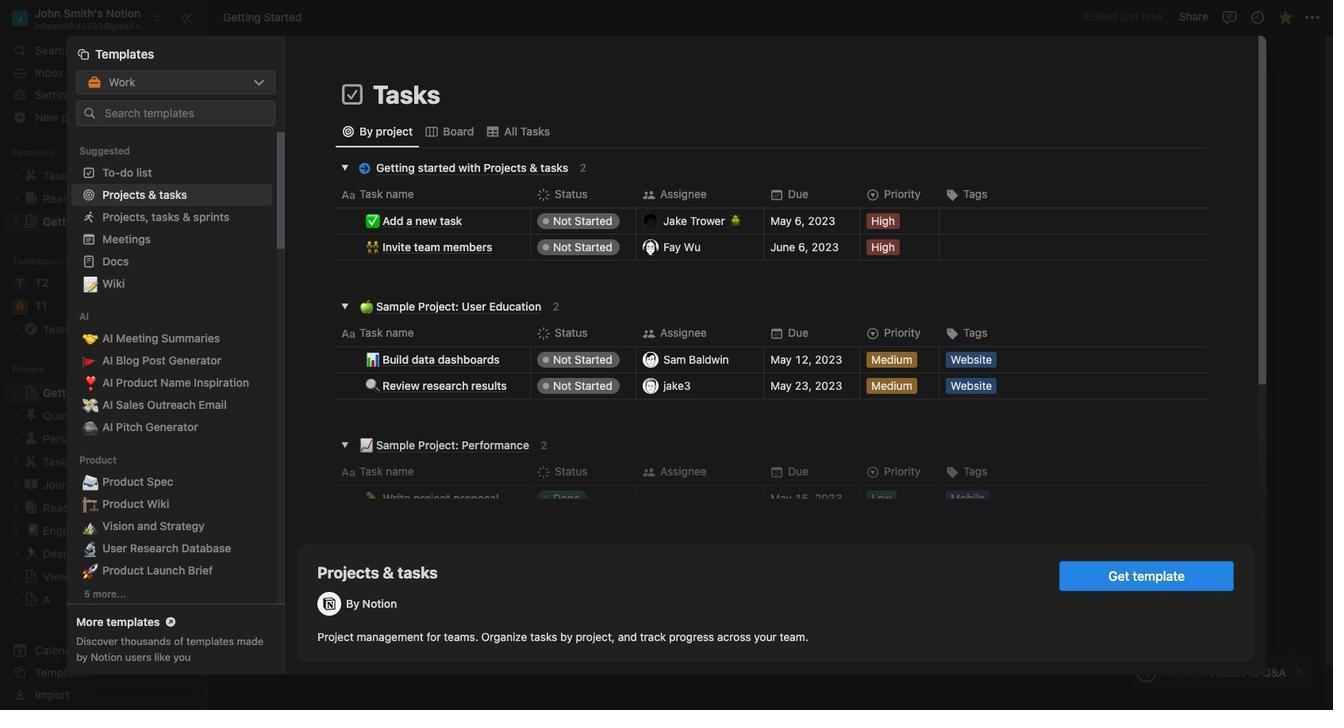 Task type: describe. For each thing, give the bounding box(es) containing it.
🚀 image
[[83, 561, 98, 582]]

close sidebar image
[[180, 12, 193, 24]]

⛰️ image
[[83, 517, 98, 537]]

favorited image
[[1277, 9, 1293, 25]]

❣️ image
[[83, 373, 98, 394]]

🪨 image
[[83, 418, 98, 438]]

page icon image
[[340, 82, 365, 107]]

👋 image
[[488, 172, 503, 193]]



Task type: locate. For each thing, give the bounding box(es) containing it.
💸 image
[[83, 395, 98, 416]]

comments image
[[1222, 9, 1237, 25]]

🏗 image
[[83, 495, 98, 515]]

📝 image
[[83, 274, 98, 295]]

👉 image
[[488, 496, 503, 517]]

add a page image
[[176, 365, 187, 376]]

🔬 image
[[83, 539, 98, 560]]

Search templates text field
[[105, 107, 267, 120]]

updates image
[[1249, 9, 1265, 25]]

🚩 image
[[83, 351, 98, 372]]

📨 image
[[83, 472, 98, 493]]



Task type: vqa. For each thing, say whether or not it's contained in the screenshot.
Favorite icon at the top right of the page
no



